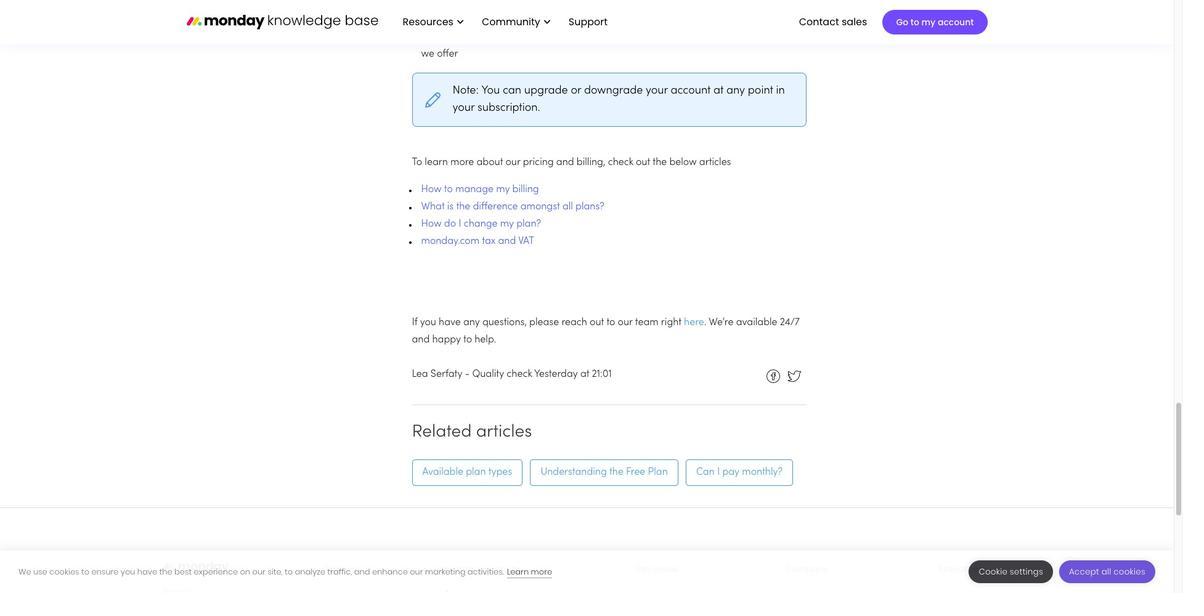 Task type: describe. For each thing, give the bounding box(es) containing it.
the left "below"
[[653, 158, 667, 168]]

accept all cookies
[[1070, 567, 1146, 578]]

cookie settings button
[[969, 561, 1054, 584]]

manage
[[456, 185, 494, 195]]

resources inside resources link
[[403, 15, 454, 29]]

2 vertical spatial my
[[500, 220, 514, 229]]

24/7
[[780, 318, 800, 328]]

offer
[[437, 49, 458, 59]]

very
[[569, 15, 588, 25]]

cookie settings
[[979, 567, 1044, 578]]

monday products
[[442, 564, 520, 576]]

0 vertical spatial plan
[[450, 15, 470, 25]]

-
[[465, 370, 470, 380]]

we
[[18, 566, 31, 578]]

pricing
[[523, 158, 554, 168]]

traffic,
[[328, 566, 352, 578]]

the inside dialog
[[159, 566, 172, 578]]

1 horizontal spatial you
[[420, 318, 436, 328]]

1 vertical spatial your
[[453, 103, 475, 113]]

to left ensure
[[81, 566, 89, 578]]

account inside you can upgrade or downgrade your account at any point in your subscription.
[[671, 86, 711, 96]]

point
[[748, 86, 774, 96]]

experience
[[194, 566, 238, 578]]

upgrade
[[524, 86, 568, 96]]

footer wm logo image
[[442, 591, 453, 594]]

to left team
[[607, 318, 616, 328]]

1 horizontal spatial use
[[535, 15, 550, 25]]

have inside dialog
[[137, 566, 157, 578]]

help.
[[475, 335, 496, 345]]

cookie
[[979, 567, 1008, 578]]

questions,
[[483, 318, 527, 328]]

about
[[477, 158, 503, 168]]

sales
[[842, 15, 868, 29]]

0 horizontal spatial check
[[507, 370, 532, 380]]

site,
[[268, 566, 283, 578]]

.
[[704, 318, 707, 328]]

to inside four different paid plans if you'd like to unlock all the amazing advanced features we offer
[[584, 32, 593, 42]]

serfaty
[[431, 370, 463, 380]]

to inside main element
[[911, 16, 920, 28]]

1 vertical spatial use
[[33, 566, 47, 578]]

happy
[[432, 335, 461, 345]]

. we're available 24/7 and happy to help.
[[412, 318, 800, 345]]

you
[[482, 86, 500, 96]]

if inside four different paid plans if you'd like to unlock all the amazing advanced features we offer
[[533, 32, 538, 42]]

can i pay monthly?
[[697, 468, 783, 478]]

yesterday
[[535, 370, 578, 380]]

resources link
[[397, 12, 470, 33]]

how for how to manage my billing
[[421, 185, 442, 195]]

company
[[786, 564, 829, 576]]

how to manage my billing link
[[421, 185, 539, 195]]

and inside . we're available 24/7 and happy to help.
[[412, 335, 430, 345]]

here
[[684, 318, 704, 328]]

to inside . we're available 24/7 and happy to help.
[[464, 335, 472, 345]]

features
[[326, 564, 363, 576]]

right
[[661, 318, 682, 328]]

change
[[464, 220, 498, 229]]

related articles
[[412, 425, 532, 441]]

account inside main element
[[938, 16, 974, 28]]

dialog containing we use cookies to ensure you have the best experience on our site, to analyze traffic, and enhance our marketing activities.
[[0, 551, 1174, 594]]

here link
[[684, 318, 704, 328]]

lea serfaty                          - quality check yesterday at 21:01
[[412, 370, 612, 380]]

paid
[[484, 32, 504, 42]]

available plan types
[[423, 468, 512, 478]]

difference
[[473, 202, 518, 212]]

subscription.
[[478, 103, 541, 113]]

our left team
[[618, 318, 633, 328]]

0 horizontal spatial i
[[459, 220, 461, 229]]

monday.com
[[421, 237, 480, 247]]

enhance
[[372, 566, 408, 578]]

go
[[897, 16, 909, 28]]

quality
[[472, 370, 504, 380]]

related
[[412, 425, 472, 441]]

and right tax
[[498, 237, 516, 247]]

note:
[[453, 86, 482, 96]]

can
[[503, 86, 522, 96]]

use
[[635, 564, 651, 576]]

the left the free at the right of the page
[[610, 468, 624, 478]]

learn
[[425, 158, 448, 168]]

how to manage my billing
[[421, 185, 539, 195]]

in
[[776, 86, 785, 96]]

1 vertical spatial out
[[590, 318, 604, 328]]

0 vertical spatial features
[[617, 15, 653, 25]]

free
[[430, 15, 447, 25]]

we
[[421, 49, 435, 59]]

more inside dialog
[[531, 566, 552, 578]]

0 vertical spatial you'd
[[480, 15, 504, 25]]

on
[[240, 566, 250, 578]]

any inside you can upgrade or downgrade your account at any point in your subscription.
[[727, 86, 745, 96]]

learn more link
[[507, 566, 552, 579]]

features inside four different paid plans if you'd like to unlock all the amazing advanced features we offer
[[746, 32, 783, 42]]

at inside you can upgrade or downgrade your account at any point in your subscription.
[[714, 86, 724, 96]]

and left billing,
[[557, 158, 574, 168]]

what is the difference amongst all plans?
[[421, 202, 605, 212]]

available
[[423, 468, 464, 478]]

our right enhance
[[410, 566, 423, 578]]

cookies for use
[[49, 566, 79, 578]]

learn
[[507, 566, 529, 578]]

downgrade
[[584, 86, 643, 96]]

cookies for all
[[1114, 567, 1146, 578]]

platform
[[684, 15, 722, 25]]

how for how do i change my plan?
[[421, 220, 442, 229]]

community
[[482, 15, 541, 29]]

cases
[[653, 564, 679, 576]]

free
[[626, 468, 646, 478]]

a free plan if you'd like to use the very basic features of the platform
[[421, 15, 722, 25]]

to
[[412, 158, 422, 168]]

understanding
[[541, 468, 607, 478]]



Task type: vqa. For each thing, say whether or not it's contained in the screenshot.
we're
yes



Task type: locate. For each thing, give the bounding box(es) containing it.
1 vertical spatial check
[[507, 370, 532, 380]]

like
[[507, 15, 521, 25], [568, 32, 582, 42]]

available plan types link
[[412, 460, 523, 486]]

main element
[[391, 0, 988, 44]]

all right "unlock"
[[627, 32, 637, 42]]

0 horizontal spatial articles
[[476, 425, 532, 441]]

1 horizontal spatial if
[[533, 32, 538, 42]]

i left pay on the right
[[718, 468, 720, 478]]

0 horizontal spatial you'd
[[480, 15, 504, 25]]

2 vertical spatial all
[[1102, 567, 1112, 578]]

reach
[[562, 318, 587, 328]]

all left plans?
[[563, 202, 573, 212]]

1 vertical spatial how
[[421, 220, 442, 229]]

a
[[421, 15, 427, 25]]

i
[[459, 220, 461, 229], [718, 468, 720, 478]]

to right go
[[911, 16, 920, 28]]

plan
[[450, 15, 470, 25], [466, 468, 486, 478]]

lea
[[412, 370, 428, 380]]

plan left types
[[466, 468, 486, 478]]

and down the "if"
[[412, 335, 430, 345]]

to right site,
[[285, 566, 293, 578]]

check right billing,
[[608, 158, 634, 168]]

1 horizontal spatial all
[[627, 32, 637, 42]]

0 vertical spatial more
[[451, 158, 474, 168]]

our
[[506, 158, 521, 168], [618, 318, 633, 328], [252, 566, 266, 578], [410, 566, 423, 578]]

billing,
[[577, 158, 606, 168]]

cookies right we
[[49, 566, 79, 578]]

the right is
[[456, 202, 471, 212]]

1 horizontal spatial any
[[727, 86, 745, 96]]

1 vertical spatial features
[[746, 32, 783, 42]]

1 vertical spatial any
[[464, 318, 480, 328]]

how down what
[[421, 220, 442, 229]]

all inside button
[[1102, 567, 1112, 578]]

0 vertical spatial account
[[938, 16, 974, 28]]

0 vertical spatial out
[[636, 158, 650, 168]]

have left best
[[137, 566, 157, 578]]

0 horizontal spatial all
[[563, 202, 573, 212]]

cookies right accept on the bottom of the page
[[1114, 567, 1146, 578]]

you right ensure
[[121, 566, 135, 578]]

team
[[635, 318, 659, 328]]

monday.com tax and vat
[[421, 237, 534, 247]]

0 horizontal spatial at
[[581, 370, 590, 380]]

the right of
[[667, 15, 681, 25]]

basic
[[591, 15, 614, 25]]

contact
[[799, 15, 840, 29]]

1 horizontal spatial features
[[746, 32, 783, 42]]

the left best
[[159, 566, 172, 578]]

1 vertical spatial articles
[[476, 425, 532, 441]]

if right plans
[[533, 32, 538, 42]]

monthly?
[[742, 468, 783, 478]]

1 vertical spatial you
[[121, 566, 135, 578]]

1 vertical spatial all
[[563, 202, 573, 212]]

ensure
[[92, 566, 119, 578]]

0 vertical spatial if
[[472, 15, 478, 25]]

0 vertical spatial have
[[439, 318, 461, 328]]

1 vertical spatial my
[[496, 185, 510, 195]]

0 horizontal spatial resources
[[403, 15, 454, 29]]

0 vertical spatial i
[[459, 220, 461, 229]]

my down what is the difference amongst all plans?
[[500, 220, 514, 229]]

amazing
[[656, 32, 696, 42]]

1 vertical spatial i
[[718, 468, 720, 478]]

accept all cookies button
[[1060, 561, 1156, 584]]

1 horizontal spatial like
[[568, 32, 582, 42]]

any left point
[[727, 86, 745, 96]]

1 horizontal spatial out
[[636, 158, 650, 168]]

1 vertical spatial have
[[137, 566, 157, 578]]

and
[[557, 158, 574, 168], [498, 237, 516, 247], [412, 335, 430, 345], [354, 566, 370, 578]]

plan up different
[[450, 15, 470, 25]]

how up what
[[421, 185, 442, 195]]

like inside four different paid plans if you'd like to unlock all the amazing advanced features we offer
[[568, 32, 582, 42]]

to up plans
[[524, 15, 532, 25]]

out right reach
[[590, 318, 604, 328]]

monday logo image
[[163, 558, 242, 578]]

four
[[421, 32, 441, 42]]

use right we
[[33, 566, 47, 578]]

0 horizontal spatial if
[[472, 15, 478, 25]]

articles up types
[[476, 425, 532, 441]]

1 vertical spatial at
[[581, 370, 590, 380]]

types
[[489, 468, 512, 478]]

out left "below"
[[636, 158, 650, 168]]

understanding the free plan
[[541, 468, 668, 478]]

list
[[391, 0, 618, 44]]

unlock
[[596, 32, 624, 42]]

1 vertical spatial you'd
[[541, 32, 565, 42]]

1 horizontal spatial account
[[938, 16, 974, 28]]

2 horizontal spatial all
[[1102, 567, 1112, 578]]

21:01
[[592, 370, 612, 380]]

1 vertical spatial like
[[568, 32, 582, 42]]

what is the difference amongst all plans? link
[[421, 202, 605, 212]]

have up happy
[[439, 318, 461, 328]]

plan
[[648, 468, 668, 478]]

is
[[447, 202, 454, 212]]

features left of
[[617, 15, 653, 25]]

check right the quality
[[507, 370, 532, 380]]

0 horizontal spatial any
[[464, 318, 480, 328]]

0 vertical spatial your
[[646, 86, 668, 96]]

features
[[617, 15, 653, 25], [746, 32, 783, 42]]

to
[[524, 15, 532, 25], [911, 16, 920, 28], [584, 32, 593, 42], [444, 185, 453, 195], [607, 318, 616, 328], [464, 335, 472, 345], [81, 566, 89, 578], [285, 566, 293, 578]]

0 horizontal spatial more
[[451, 158, 474, 168]]

or
[[571, 86, 581, 96]]

1 horizontal spatial have
[[439, 318, 461, 328]]

0 vertical spatial any
[[727, 86, 745, 96]]

account right go
[[938, 16, 974, 28]]

1 horizontal spatial articles
[[700, 158, 731, 168]]

amongst
[[521, 202, 560, 212]]

articles
[[700, 158, 731, 168], [476, 425, 532, 441]]

to down support
[[584, 32, 593, 42]]

check
[[608, 158, 634, 168], [507, 370, 532, 380]]

0 vertical spatial use
[[535, 15, 550, 25]]

i right do
[[459, 220, 461, 229]]

at left point
[[714, 86, 724, 96]]

1 vertical spatial more
[[531, 566, 552, 578]]

to learn more about our pricing and billing, check out the below articles
[[412, 158, 734, 168]]

you right the "if"
[[420, 318, 436, 328]]

do
[[444, 220, 456, 229]]

your right "downgrade"
[[646, 86, 668, 96]]

four different paid plans if you'd like to unlock all the amazing advanced features we offer
[[421, 32, 783, 59]]

monday.com tax and vat link
[[421, 237, 534, 247]]

and right 'traffic,'
[[354, 566, 370, 578]]

contact sales link
[[793, 12, 874, 33]]

support
[[569, 15, 608, 29]]

my inside main element
[[922, 16, 936, 28]]

1 vertical spatial if
[[533, 32, 538, 42]]

understanding the free plan link
[[530, 460, 679, 486]]

below
[[670, 158, 697, 168]]

1 horizontal spatial your
[[646, 86, 668, 96]]

0 vertical spatial articles
[[700, 158, 731, 168]]

we use cookies to ensure you have the best experience on our site, to analyze traffic, and enhance our marketing activities. learn more
[[18, 566, 552, 578]]

0 horizontal spatial have
[[137, 566, 157, 578]]

if you have any questions, please reach out to our team right here
[[412, 318, 704, 328]]

you can upgrade or downgrade your account at any point in your subscription.
[[453, 86, 785, 113]]

monday
[[442, 564, 479, 576]]

1 horizontal spatial at
[[714, 86, 724, 96]]

1 horizontal spatial i
[[718, 468, 720, 478]]

0 horizontal spatial cookies
[[49, 566, 79, 578]]

the left amazing on the right top of the page
[[640, 32, 654, 42]]

cookies inside button
[[1114, 567, 1146, 578]]

1 horizontal spatial check
[[608, 158, 634, 168]]

2 how from the top
[[421, 220, 442, 229]]

monday.com logo image
[[186, 9, 378, 35]]

can
[[697, 468, 715, 478]]

activities.
[[468, 566, 504, 578]]

1 horizontal spatial cookies
[[1114, 567, 1146, 578]]

advanced
[[699, 32, 744, 42]]

settings
[[1010, 567, 1044, 578]]

1 horizontal spatial resources
[[939, 564, 983, 576]]

available
[[737, 318, 778, 328]]

features right advanced
[[746, 32, 783, 42]]

like down a free plan if you'd like to use the very basic features of the platform
[[568, 32, 582, 42]]

1 how from the top
[[421, 185, 442, 195]]

1 horizontal spatial more
[[531, 566, 552, 578]]

use left very
[[535, 15, 550, 25]]

products
[[481, 564, 520, 576]]

1 vertical spatial plan
[[466, 468, 486, 478]]

use cases
[[635, 564, 679, 576]]

1 vertical spatial account
[[671, 86, 711, 96]]

you'd inside four different paid plans if you'd like to unlock all the amazing advanced features we offer
[[541, 32, 565, 42]]

community link
[[476, 12, 557, 33]]

plans
[[507, 32, 531, 42]]

dialog
[[0, 551, 1174, 594]]

0 vertical spatial all
[[627, 32, 637, 42]]

billing
[[513, 185, 539, 195]]

you'd up "paid"
[[480, 15, 504, 25]]

0 horizontal spatial out
[[590, 318, 604, 328]]

0 vertical spatial like
[[507, 15, 521, 25]]

0 vertical spatial how
[[421, 185, 442, 195]]

of
[[656, 15, 665, 25]]

we're
[[709, 318, 734, 328]]

0 horizontal spatial features
[[617, 15, 653, 25]]

0 horizontal spatial use
[[33, 566, 47, 578]]

my up difference
[[496, 185, 510, 195]]

at left 21:01
[[581, 370, 590, 380]]

any up the help. at bottom
[[464, 318, 480, 328]]

my right go
[[922, 16, 936, 28]]

please
[[530, 318, 559, 328]]

all right accept on the bottom of the page
[[1102, 567, 1112, 578]]

0 vertical spatial check
[[608, 158, 634, 168]]

accept
[[1070, 567, 1100, 578]]

0 vertical spatial resources
[[403, 15, 454, 29]]

1 vertical spatial resources
[[939, 564, 983, 576]]

our right on
[[252, 566, 266, 578]]

use
[[535, 15, 550, 25], [33, 566, 47, 578]]

0 horizontal spatial you
[[121, 566, 135, 578]]

to left the help. at bottom
[[464, 335, 472, 345]]

how do i change my plan? link
[[421, 220, 541, 229]]

marketing
[[425, 566, 466, 578]]

all inside four different paid plans if you'd like to unlock all the amazing advanced features we offer
[[627, 32, 637, 42]]

list containing resources
[[391, 0, 618, 44]]

how do i change my plan?
[[421, 220, 541, 229]]

account down amazing on the right top of the page
[[671, 86, 711, 96]]

what
[[421, 202, 445, 212]]

your down note:
[[453, 103, 475, 113]]

0 vertical spatial my
[[922, 16, 936, 28]]

plan?
[[517, 220, 541, 229]]

at
[[714, 86, 724, 96], [581, 370, 590, 380]]

articles right "below"
[[700, 158, 731, 168]]

to up is
[[444, 185, 453, 195]]

you'd down a free plan if you'd like to use the very basic features of the platform
[[541, 32, 565, 42]]

like up plans
[[507, 15, 521, 25]]

if up different
[[472, 15, 478, 25]]

pay
[[723, 468, 740, 478]]

my
[[922, 16, 936, 28], [496, 185, 510, 195], [500, 220, 514, 229]]

0 horizontal spatial like
[[507, 15, 521, 25]]

vat
[[519, 237, 534, 247]]

0 vertical spatial you
[[420, 318, 436, 328]]

the left very
[[553, 15, 567, 25]]

1 horizontal spatial you'd
[[541, 32, 565, 42]]

0 horizontal spatial your
[[453, 103, 475, 113]]

0 horizontal spatial account
[[671, 86, 711, 96]]

our right about
[[506, 158, 521, 168]]

the inside four different paid plans if you'd like to unlock all the amazing advanced features we offer
[[640, 32, 654, 42]]

if
[[412, 318, 418, 328]]

cookies
[[49, 566, 79, 578], [1114, 567, 1146, 578]]

0 vertical spatial at
[[714, 86, 724, 96]]



